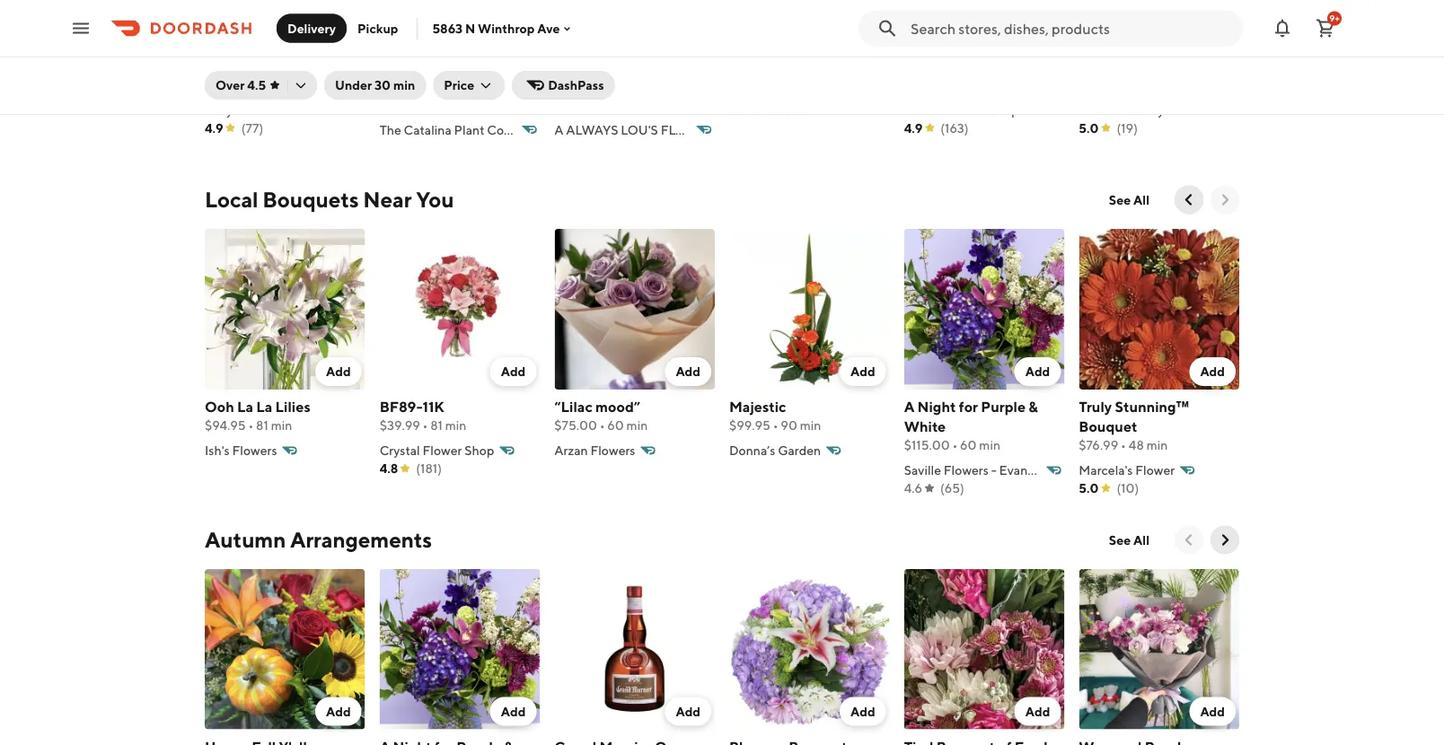 Task type: vqa. For each thing, say whether or not it's contained in the screenshot.
'Silvery
yes



Task type: locate. For each thing, give the bounding box(es) containing it.
all down (10)
[[1133, 532, 1149, 547]]

4.9 down rosys at the top left of the page
[[205, 120, 223, 135]]

0 vertical spatial see
[[1109, 192, 1131, 207]]

• left 48
[[1121, 437, 1126, 452]]

see for autumn arrangements
[[1109, 532, 1131, 547]]

flowers up (65)
[[944, 462, 989, 477]]

1 next button of carousel image from the top
[[1216, 191, 1234, 209]]

ave
[[537, 21, 560, 36]]

1 vertical spatial bouquet
[[1079, 417, 1137, 434]]

$75.00
[[554, 417, 597, 432]]

flowers up (77)
[[241, 103, 286, 117]]

n
[[465, 21, 475, 36]]

price
[[444, 78, 474, 92]]

1 horizontal spatial 81
[[430, 417, 443, 432]]

0 vertical spatial previous button of carousel image
[[1180, 191, 1198, 209]]

flowers down "lilac mood" $75.00 • 60 min at the left of page
[[590, 443, 635, 457]]

1 see from the top
[[1109, 192, 1131, 207]]

over 4.5
[[216, 78, 266, 92]]

under 30 min button
[[324, 71, 426, 100]]

min right 48
[[1146, 437, 1168, 452]]

1 vertical spatial a
[[904, 398, 914, 415]]

simple
[[205, 58, 251, 75]]

'silvery
[[458, 58, 507, 75]]

shop down bf89-11k $39.99 • 81 min
[[465, 443, 494, 457]]

see for local bouquets near you
[[1109, 192, 1131, 207]]

shop right the bonnie
[[989, 103, 1019, 117]]

4.9 for rosys flowers and gifts
[[205, 120, 223, 135]]

• inside scindapsus 'silvery ann' $17.99 • 60 min
[[418, 97, 423, 112]]

5.0 for marcela's flower
[[1079, 480, 1099, 495]]

company
[[487, 122, 543, 137]]

flowers down the ooh la la lilies $94.95 • 81 min
[[232, 443, 277, 457]]

min
[[276, 77, 297, 92], [393, 78, 415, 92], [445, 97, 466, 112], [629, 97, 650, 112], [271, 417, 292, 432], [445, 417, 466, 432], [626, 417, 648, 432], [800, 417, 821, 432], [979, 437, 1000, 452], [1146, 437, 1168, 452]]

a for night
[[904, 398, 914, 415]]

0 vertical spatial see all link
[[1098, 186, 1160, 214]]

0 vertical spatial a
[[554, 122, 564, 137]]

my
[[609, 58, 630, 75]]

2 see all link from the top
[[1098, 526, 1160, 554]]

1 vertical spatial 5.0
[[1079, 480, 1099, 495]]

bouquet inside truly stunning™ bouquet $76.99 • 48 min
[[1079, 417, 1137, 434]]

• right $50.00
[[602, 97, 607, 112]]

min up lou's
[[629, 97, 650, 112]]

flower up the (163)
[[947, 103, 987, 117]]

see all link down (10)
[[1098, 526, 1160, 554]]

2 see from the top
[[1109, 532, 1131, 547]]

bouquet
[[554, 77, 613, 94], [1079, 417, 1137, 434]]

all down the (19)
[[1133, 192, 1149, 207]]

for
[[959, 398, 978, 415]]

0 horizontal spatial shop
[[465, 443, 494, 457]]

scindapsus 'silvery ann' $17.99 • 60 min
[[380, 58, 507, 112]]

see all down the (19)
[[1109, 192, 1149, 207]]

min inside the ooh la la lilies $94.95 • 81 min
[[271, 417, 292, 432]]

shop
[[843, 103, 872, 117], [989, 103, 1019, 117], [465, 443, 494, 457]]

min inside scindapsus 'silvery ann' $17.99 • 60 min
[[445, 97, 466, 112]]

2 5.0 from the top
[[1079, 480, 1099, 495]]

la left lilies
[[256, 398, 272, 415]]

0 horizontal spatial 81
[[256, 417, 268, 432]]

60 inside a night for purple & white $115.00 • 60 min
[[960, 437, 977, 452]]

60 up a always lou's florist
[[610, 97, 626, 112]]

add
[[326, 23, 351, 38], [501, 23, 526, 38], [850, 23, 875, 38], [1025, 23, 1050, 38], [326, 364, 351, 378], [501, 364, 526, 378], [676, 364, 700, 378], [850, 364, 875, 378], [1025, 364, 1050, 378], [1200, 364, 1225, 378], [326, 704, 351, 718], [501, 704, 526, 718], [676, 704, 700, 718], [850, 704, 875, 718], [1025, 704, 1050, 718], [1200, 704, 1225, 718]]

• down 11k
[[423, 417, 428, 432]]

60 inside light of my life bouquet $50.00 • 60 min
[[610, 97, 626, 112]]

1 previous button of carousel image from the top
[[1180, 191, 1198, 209]]

min up saville flowers - evanston, il
[[979, 437, 1000, 452]]

81 down 11k
[[430, 417, 443, 432]]

bouquet up $76.99 in the bottom right of the page
[[1079, 417, 1137, 434]]

scindapsus
[[380, 58, 455, 75]]

2 next button of carousel image from the top
[[1216, 531, 1234, 549]]

4.8
[[380, 461, 398, 475]]

delivery
[[287, 21, 336, 35]]

min inside light of my life bouquet $50.00 • 60 min
[[629, 97, 650, 112]]

haus
[[1119, 103, 1148, 117]]

min up $17.99
[[393, 78, 415, 92]]

flowers for arzan
[[590, 443, 635, 457]]

a down $50.00
[[554, 122, 564, 137]]

min down the price
[[445, 97, 466, 112]]

60 down mood"
[[607, 417, 624, 432]]

bouquet up $50.00
[[554, 77, 613, 94]]

1 horizontal spatial la
[[256, 398, 272, 415]]

0 horizontal spatial la
[[237, 398, 253, 415]]

1 5.0 from the top
[[1079, 120, 1099, 135]]

1 see all from the top
[[1109, 192, 1149, 207]]

0 horizontal spatial bouquet
[[554, 77, 613, 94]]

•
[[250, 77, 255, 92], [418, 97, 423, 112], [602, 97, 607, 112], [248, 417, 254, 432], [423, 417, 428, 432], [600, 417, 605, 432], [773, 417, 778, 432], [952, 437, 958, 452], [1121, 437, 1126, 452]]

next button of carousel image for autumn arrangements
[[1216, 531, 1234, 549]]

5.0
[[1079, 120, 1099, 135], [1079, 480, 1099, 495]]

ooh
[[205, 398, 234, 415]]

9+ button
[[1308, 10, 1343, 46]]

min down mood"
[[626, 417, 648, 432]]

1 81 from the left
[[256, 417, 268, 432]]

• right $17.99
[[418, 97, 423, 112]]

60
[[426, 97, 443, 112], [610, 97, 626, 112], [607, 417, 624, 432], [960, 437, 977, 452]]

81 up ish's flowers
[[256, 417, 268, 432]]

$50.00
[[554, 97, 599, 112]]

• right $115.00
[[952, 437, 958, 452]]

see down the (19)
[[1109, 192, 1131, 207]]

min inside button
[[393, 78, 415, 92]]

1 horizontal spatial bouquet
[[1079, 417, 1137, 434]]

1 la from the left
[[237, 398, 253, 415]]

arzan flowers
[[554, 443, 635, 457]]

2 81 from the left
[[430, 417, 443, 432]]

• left 45
[[250, 77, 255, 92]]

a up white
[[904, 398, 914, 415]]

majestic
[[729, 398, 786, 415]]

flower up (181)
[[423, 443, 462, 457]]

1 horizontal spatial a
[[904, 398, 914, 415]]

2 la from the left
[[256, 398, 272, 415]]

2 all from the top
[[1133, 532, 1149, 547]]

5.0 down marcela's
[[1079, 480, 1099, 495]]

flower for marcela's flower
[[1135, 462, 1175, 477]]

$115.00
[[904, 437, 950, 452]]

life
[[633, 58, 659, 75]]

81
[[256, 417, 268, 432], [430, 417, 443, 432]]

1 vertical spatial see
[[1109, 532, 1131, 547]]

60 up catalina
[[426, 97, 443, 112]]

"lilac mood" $75.00 • 60 min
[[554, 398, 648, 432]]

see down (10)
[[1109, 532, 1131, 547]]

2 horizontal spatial shop
[[989, 103, 1019, 117]]

see all for autumn arrangements
[[1109, 532, 1149, 547]]

flower down 48
[[1135, 462, 1175, 477]]

60 up saville flowers - evanston, il
[[960, 437, 977, 452]]

0 vertical spatial bouquet
[[554, 77, 613, 94]]

1 vertical spatial see all link
[[1098, 526, 1160, 554]]

lilies
[[275, 398, 310, 415]]

a night for purple & white $115.00 • 60 min
[[904, 398, 1038, 452]]

la
[[237, 398, 253, 415], [256, 398, 272, 415]]

always
[[566, 122, 618, 137]]

night
[[917, 398, 956, 415]]

min right 90
[[800, 417, 821, 432]]

5863 n winthrop ave button
[[432, 21, 574, 36]]

-
[[991, 462, 997, 477]]

1 vertical spatial next button of carousel image
[[1216, 531, 1234, 549]]

the catalina plant company
[[380, 122, 543, 137]]

over
[[216, 78, 245, 92]]

0 vertical spatial 5.0
[[1079, 120, 1099, 135]]

notification bell image
[[1272, 18, 1293, 39]]

ish's flowers
[[205, 443, 277, 457]]

$94.95
[[205, 417, 246, 432]]

• left 90
[[773, 417, 778, 432]]

saville flowers - evanston, il
[[904, 462, 1069, 477]]

0 horizontal spatial a
[[554, 122, 564, 137]]

see all down (10)
[[1109, 532, 1149, 547]]

see all link down the (19)
[[1098, 186, 1160, 214]]

11k
[[423, 398, 444, 415]]

1 all from the top
[[1133, 192, 1149, 207]]

min up the crystal flower shop
[[445, 417, 466, 432]]

4.9
[[205, 120, 223, 135], [904, 120, 923, 135]]

1 vertical spatial previous button of carousel image
[[1180, 531, 1198, 549]]

previous button of carousel image
[[1180, 191, 1198, 209], [1180, 531, 1198, 549]]

0 horizontal spatial 4.9
[[205, 120, 223, 135]]

la right ooh
[[237, 398, 253, 415]]

1 4.9 from the left
[[205, 120, 223, 135]]

1 horizontal spatial 4.9
[[904, 120, 923, 135]]

next button of carousel image
[[1216, 191, 1234, 209], [1216, 531, 1234, 549]]

2 4.9 from the left
[[904, 120, 923, 135]]

bouquets
[[262, 187, 359, 213]]

0 vertical spatial next button of carousel image
[[1216, 191, 1234, 209]]

shop left the bonnie
[[843, 103, 872, 117]]

1 see all link from the top
[[1098, 186, 1160, 214]]

min right 45
[[276, 77, 297, 92]]

see all
[[1109, 192, 1149, 207], [1109, 532, 1149, 547]]

0 vertical spatial all
[[1133, 192, 1149, 207]]

2 see all from the top
[[1109, 532, 1149, 547]]

• down mood"
[[600, 417, 605, 432]]

$76.99
[[1079, 437, 1118, 452]]

previous button of carousel image for autumn arrangements
[[1180, 531, 1198, 549]]

1 vertical spatial see all
[[1109, 532, 1149, 547]]

see
[[1109, 192, 1131, 207], [1109, 532, 1131, 547]]

see all link for autumn arrangements
[[1098, 526, 1160, 554]]

all for local bouquets near you
[[1133, 192, 1149, 207]]

5.0 for bloom haus by mariano's
[[1079, 120, 1099, 135]]

ann'
[[380, 77, 411, 94]]

1 vertical spatial all
[[1133, 532, 1149, 547]]

4.9 down the bonnie
[[904, 120, 923, 135]]

a
[[554, 122, 564, 137], [904, 398, 914, 415]]

a inside a night for purple & white $115.00 • 60 min
[[904, 398, 914, 415]]

flowers for saville
[[944, 462, 989, 477]]

min inside simple love $28.00 • 45 min
[[276, 77, 297, 92]]

• right $94.95 at the left of page
[[248, 417, 254, 432]]

2 previous button of carousel image from the top
[[1180, 531, 1198, 549]]

0 vertical spatial see all
[[1109, 192, 1149, 207]]

5.0 down bloom
[[1079, 120, 1099, 135]]

min down lilies
[[271, 417, 292, 432]]



Task type: describe. For each thing, give the bounding box(es) containing it.
a for always
[[554, 122, 564, 137]]

"lilac
[[554, 398, 593, 415]]

simple love $28.00 • 45 min
[[205, 58, 297, 92]]

lou's
[[621, 122, 658, 137]]

60 inside scindapsus 'silvery ann' $17.99 • 60 min
[[426, 97, 443, 112]]

gifts
[[312, 103, 340, 117]]

under 30 min
[[335, 78, 415, 92]]

autumn arrangements link
[[205, 526, 432, 554]]

autumn arrangements
[[205, 527, 432, 553]]

ish's
[[205, 443, 230, 457]]

truly
[[1079, 398, 1112, 415]]

evanston,
[[999, 462, 1055, 477]]

the
[[380, 122, 401, 137]]

love
[[254, 58, 286, 75]]

jewel-osco flower shop
[[729, 103, 872, 117]]

• inside bf89-11k $39.99 • 81 min
[[423, 417, 428, 432]]

Store search: begin typing to search for stores available on DoorDash text field
[[911, 18, 1232, 38]]

bf89-11k $39.99 • 81 min
[[380, 398, 466, 432]]

• inside a night for purple & white $115.00 • 60 min
[[952, 437, 958, 452]]

donna's
[[729, 443, 775, 457]]

a always lou's florist
[[554, 122, 713, 137]]

local bouquets near you link
[[205, 186, 454, 214]]

truly stunning™ bouquet $76.99 • 48 min
[[1079, 398, 1189, 452]]

• inside simple love $28.00 • 45 min
[[250, 77, 255, 92]]

min inside a night for purple & white $115.00 • 60 min
[[979, 437, 1000, 452]]

by
[[1150, 103, 1164, 117]]

&
[[1029, 398, 1038, 415]]

(77)
[[241, 120, 263, 135]]

you
[[416, 187, 454, 213]]

flower right osco
[[801, 103, 840, 117]]

light
[[554, 58, 590, 75]]

flowers for rosys
[[241, 103, 286, 117]]

rosys flowers and gifts
[[205, 103, 340, 117]]

4.5
[[247, 78, 266, 92]]

shop for bonnie flower shop
[[989, 103, 1019, 117]]

48
[[1129, 437, 1144, 452]]

(10)
[[1117, 480, 1139, 495]]

(19)
[[1117, 120, 1138, 135]]

plant
[[454, 122, 484, 137]]

0 items, open order cart image
[[1315, 18, 1336, 39]]

il
[[1058, 462, 1069, 477]]

bonnie
[[904, 103, 945, 117]]

delivery button
[[277, 14, 347, 43]]

stunning™
[[1115, 398, 1189, 415]]

under
[[335, 78, 372, 92]]

bloom haus by mariano's
[[1079, 103, 1222, 117]]

$39.99
[[380, 417, 420, 432]]

light of my life bouquet $50.00 • 60 min
[[554, 58, 659, 112]]

and
[[288, 103, 310, 117]]

1 horizontal spatial shop
[[843, 103, 872, 117]]

of
[[593, 58, 607, 75]]

dashpass button
[[512, 71, 615, 100]]

crystal flower shop
[[380, 443, 494, 457]]

arrangements
[[290, 527, 432, 553]]

pickup button
[[347, 14, 409, 43]]

60 inside "lilac mood" $75.00 • 60 min
[[607, 417, 624, 432]]

shop for crystal flower shop
[[465, 443, 494, 457]]

see all link for local bouquets near you
[[1098, 186, 1160, 214]]

$28.00
[[205, 77, 248, 92]]

flowers for ish's
[[232, 443, 277, 457]]

pickup
[[357, 21, 398, 35]]

bloom
[[1079, 103, 1116, 117]]

81 inside the ooh la la lilies $94.95 • 81 min
[[256, 417, 268, 432]]

over 4.5 button
[[205, 71, 317, 100]]

see all for local bouquets near you
[[1109, 192, 1149, 207]]

price button
[[433, 71, 505, 100]]

(65)
[[940, 480, 964, 495]]

rosys
[[205, 103, 238, 117]]

ooh la la lilies $94.95 • 81 min
[[205, 398, 310, 432]]

mariano's
[[1167, 103, 1222, 117]]

white
[[904, 417, 946, 434]]

(163)
[[941, 120, 968, 135]]

• inside truly stunning™ bouquet $76.99 • 48 min
[[1121, 437, 1126, 452]]

bonnie flower shop
[[904, 103, 1019, 117]]

min inside "lilac mood" $75.00 • 60 min
[[626, 417, 648, 432]]

• inside light of my life bouquet $50.00 • 60 min
[[602, 97, 607, 112]]

bouquet inside light of my life bouquet $50.00 • 60 min
[[554, 77, 613, 94]]

osco
[[768, 103, 798, 117]]

flower for bonnie flower shop
[[947, 103, 987, 117]]

min inside truly stunning™ bouquet $76.99 • 48 min
[[1146, 437, 1168, 452]]

flower for crystal flower shop
[[423, 443, 462, 457]]

• inside "lilac mood" $75.00 • 60 min
[[600, 417, 605, 432]]

min inside majestic $99.95 • 90 min
[[800, 417, 821, 432]]

min inside bf89-11k $39.99 • 81 min
[[445, 417, 466, 432]]

majestic $99.95 • 90 min
[[729, 398, 821, 432]]

crystal
[[380, 443, 420, 457]]

$99.95
[[729, 417, 770, 432]]

catalina
[[404, 122, 452, 137]]

(181)
[[416, 461, 442, 475]]

• inside the ooh la la lilies $94.95 • 81 min
[[248, 417, 254, 432]]

81 inside bf89-11k $39.99 • 81 min
[[430, 417, 443, 432]]

mood"
[[595, 398, 640, 415]]

florist
[[661, 122, 713, 137]]

30
[[374, 78, 391, 92]]

marcela's flower
[[1079, 462, 1175, 477]]

next button of carousel image for local bouquets near you
[[1216, 191, 1234, 209]]

previous button of carousel image for local bouquets near you
[[1180, 191, 1198, 209]]

dashpass
[[548, 78, 604, 92]]

4.6
[[904, 480, 922, 495]]

arzan
[[554, 443, 588, 457]]

autumn
[[205, 527, 286, 553]]

4.9 for bonnie flower shop
[[904, 120, 923, 135]]

winthrop
[[478, 21, 535, 36]]

local bouquets near you
[[205, 187, 454, 213]]

45
[[258, 77, 273, 92]]

5863 n winthrop ave
[[432, 21, 560, 36]]

open menu image
[[70, 18, 92, 39]]

purple
[[981, 398, 1026, 415]]

• inside majestic $99.95 • 90 min
[[773, 417, 778, 432]]

near
[[363, 187, 412, 213]]

all for autumn arrangements
[[1133, 532, 1149, 547]]

local
[[205, 187, 258, 213]]



